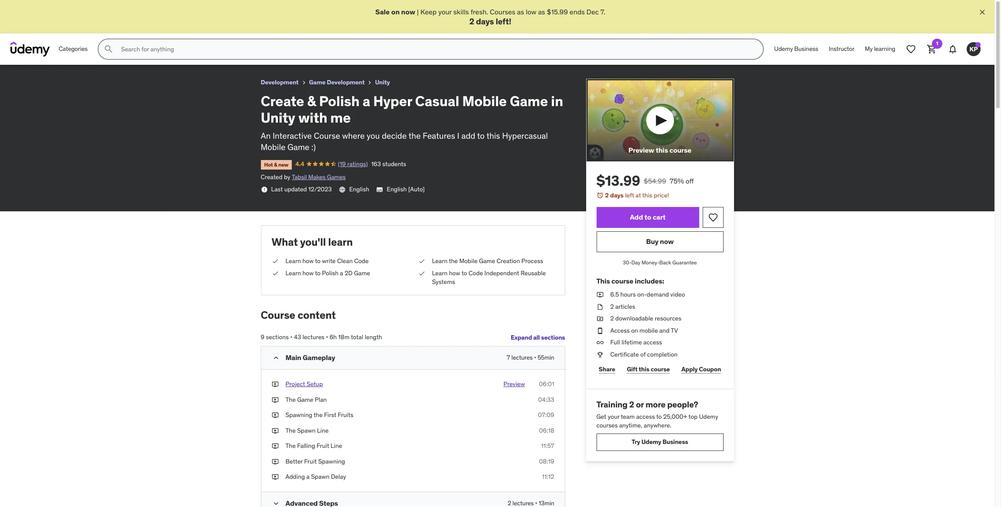 Task type: vqa. For each thing, say whether or not it's contained in the screenshot.
desktop
no



Task type: describe. For each thing, give the bounding box(es) containing it.
an
[[261, 130, 271, 141]]

preview for preview this course
[[628, 146, 654, 155]]

create for create & polish a hyper casual mobile game in unity with me
[[7, 4, 29, 13]]

08:19
[[539, 457, 554, 465]]

learn the mobile game creation process
[[432, 257, 543, 265]]

demand
[[647, 291, 669, 298]]

1 vertical spatial spawn
[[311, 473, 329, 481]]

the inside the create & polish a hyper casual mobile game in unity with me an interactive course where you decide the features i add to this hypercasual mobile game :)
[[409, 130, 421, 141]]

1 horizontal spatial spawning
[[318, 457, 345, 465]]

courses
[[490, 7, 515, 16]]

instructor
[[829, 45, 855, 53]]

$13.99
[[596, 172, 640, 190]]

people?
[[667, 399, 698, 410]]

length
[[365, 333, 382, 341]]

buy now
[[646, 237, 674, 246]]

games
[[327, 173, 346, 181]]

project setup
[[286, 380, 323, 388]]

1 horizontal spatial line
[[331, 442, 342, 450]]

casual for create & polish a hyper casual mobile game in unity with me
[[85, 4, 108, 13]]

categories
[[59, 45, 88, 53]]

$13.99 $54.99 75% off
[[596, 172, 694, 190]]

12/2023
[[308, 185, 332, 193]]

downloadable
[[615, 315, 653, 322]]

add
[[461, 130, 475, 141]]

a right adding
[[306, 473, 310, 481]]

plan
[[315, 396, 327, 403]]

6h 18m
[[330, 333, 350, 341]]

create for create & polish a hyper casual mobile game in unity with me an interactive course where you decide the features i add to this hypercasual mobile game :)
[[261, 92, 304, 110]]

features
[[423, 130, 455, 141]]

xsmall image for learn how to write clean code
[[272, 257, 279, 266]]

how for write
[[302, 257, 314, 265]]

the for the game plan
[[286, 396, 296, 403]]

left
[[625, 192, 634, 199]]

a left the 2d
[[340, 269, 343, 277]]

course language image
[[339, 186, 346, 193]]

sale on now | keep your skills fresh. courses as low as $15.99 ends dec 7. 2 days left!
[[375, 7, 605, 27]]

submit search image
[[104, 44, 114, 54]]

gift this course
[[627, 365, 670, 373]]

mobile up learn how to code independent reusable systems
[[459, 257, 478, 265]]

• for 9
[[290, 333, 293, 341]]

to inside learn how to code independent reusable systems
[[462, 269, 467, 277]]

last updated 12/2023
[[271, 185, 332, 193]]

1 horizontal spatial lectures
[[511, 354, 533, 361]]

lifetime
[[622, 339, 642, 346]]

interactive
[[273, 130, 312, 141]]

total
[[351, 333, 363, 341]]

and
[[659, 327, 670, 334]]

anytime,
[[619, 421, 642, 429]]

xsmall image for 2 downloadable resources
[[596, 315, 603, 323]]

updated
[[284, 185, 307, 193]]

on for sale on now | keep your skills fresh. courses as low as $15.99 ends dec 7. 2 days left!
[[391, 7, 400, 16]]

access on mobile and tv
[[610, 327, 678, 334]]

learn
[[328, 235, 353, 249]]

2 inside sale on now | keep your skills fresh. courses as low as $15.99 ends dec 7. 2 days left!
[[469, 16, 474, 27]]

your inside training 2 or more people? get your team access to 25,000+ top udemy courses anytime, anywhere.
[[608, 413, 620, 421]]

|
[[417, 7, 419, 16]]

1 vertical spatial days
[[610, 192, 624, 199]]

now inside sale on now | keep your skills fresh. courses as low as $15.99 ends dec 7. 2 days left!
[[401, 7, 415, 16]]

english for english [auto]
[[387, 185, 407, 193]]

[auto]
[[408, 185, 425, 193]]

alarm image
[[596, 192, 603, 199]]

guarantee
[[673, 259, 697, 266]]

0 vertical spatial line
[[317, 427, 329, 434]]

udemy business
[[774, 45, 818, 53]]

udemy image
[[10, 42, 50, 57]]

created by tabsil makes games
[[261, 173, 346, 181]]

expand
[[511, 333, 532, 341]]

4.4
[[295, 160, 304, 168]]

ratings)
[[347, 160, 368, 168]]

xsmall image for learn how to polish a 2d game
[[272, 269, 279, 278]]

wishlist image
[[906, 44, 916, 54]]

adding a spawn delay
[[286, 473, 346, 481]]

keep
[[420, 7, 437, 16]]

includes:
[[635, 277, 664, 285]]

to inside training 2 or more people? get your team access to 25,000+ top udemy courses anytime, anywhere.
[[656, 413, 662, 421]]

fruits
[[338, 411, 353, 419]]

create & polish a hyper casual mobile game in unity with me an interactive course where you decide the features i add to this hypercasual mobile game :)
[[261, 92, 563, 152]]

off
[[686, 177, 694, 185]]

reusable
[[521, 269, 546, 277]]

on for access on mobile and tv
[[631, 327, 638, 334]]

1 horizontal spatial •
[[326, 333, 328, 341]]

create & polish a hyper casual mobile game in unity with me
[[7, 4, 207, 13]]

55min
[[538, 354, 554, 361]]

me for create & polish a hyper casual mobile game in unity with me an interactive course where you decide the features i add to this hypercasual mobile game :)
[[330, 109, 351, 127]]

learn how to code independent reusable systems
[[432, 269, 546, 286]]

0 horizontal spatial course
[[261, 308, 295, 322]]

closed captions image
[[376, 186, 383, 193]]

english for english
[[349, 185, 369, 193]]

hot
[[264, 161, 273, 168]]

how for polish
[[302, 269, 314, 277]]

mobile up add at top
[[462, 92, 507, 110]]

1 link
[[922, 39, 942, 60]]

1 vertical spatial fruit
[[304, 457, 317, 465]]

full lifetime access
[[610, 339, 662, 346]]

course for gift this course
[[651, 365, 670, 373]]

game development
[[309, 78, 365, 86]]

adding
[[286, 473, 305, 481]]

anywhere.
[[644, 421, 672, 429]]

more
[[646, 399, 666, 410]]

unity for create & polish a hyper casual mobile game in unity with me an interactive course where you decide the features i add to this hypercasual mobile game :)
[[261, 109, 295, 127]]

2 days left at this price!
[[605, 192, 669, 199]]

money-
[[642, 259, 659, 266]]

unity for create & polish a hyper casual mobile game in unity with me
[[162, 4, 179, 13]]

xsmall image for learn the mobile game creation process
[[418, 257, 425, 266]]

polish for create & polish a hyper casual mobile game in unity with me an interactive course where you decide the features i add to this hypercasual mobile game :)
[[319, 92, 360, 110]]

first
[[324, 411, 336, 419]]

0 vertical spatial spawn
[[297, 427, 316, 434]]

0 horizontal spatial spawning
[[286, 411, 312, 419]]

$54.99
[[644, 177, 666, 185]]

apply coupon button
[[679, 361, 723, 378]]

1 as from the left
[[517, 7, 524, 16]]

2 horizontal spatial unity
[[375, 78, 390, 86]]

of
[[640, 351, 646, 358]]

0 vertical spatial access
[[643, 339, 662, 346]]

resources
[[655, 315, 682, 322]]

the for learn the mobile game creation process
[[449, 257, 458, 265]]

polish for create & polish a hyper casual mobile game in unity with me
[[37, 4, 57, 13]]

course content
[[261, 308, 336, 322]]

0 horizontal spatial business
[[663, 438, 688, 446]]

learning
[[874, 45, 895, 53]]

apply coupon
[[682, 365, 721, 373]]

25,000+
[[663, 413, 687, 421]]

7.
[[601, 7, 605, 16]]

the game plan
[[286, 396, 327, 403]]

certificate of completion
[[610, 351, 678, 358]]

created
[[261, 173, 283, 181]]

spawning the first fruits
[[286, 411, 353, 419]]

you have alerts image
[[976, 42, 981, 47]]

& for hot & new
[[274, 161, 277, 168]]

2 as from the left
[[538, 7, 545, 16]]

sections inside expand all sections dropdown button
[[541, 333, 565, 341]]

this inside the create & polish a hyper casual mobile game in unity with me an interactive course where you decide the features i add to this hypercasual mobile game :)
[[487, 130, 500, 141]]

access inside training 2 or more people? get your team access to 25,000+ top udemy courses anytime, anywhere.
[[636, 413, 655, 421]]

mobile up submit search icon
[[109, 4, 132, 13]]

add to cart button
[[596, 207, 699, 228]]

tv
[[671, 327, 678, 334]]

7 lectures • 55min
[[507, 354, 554, 361]]

systems
[[432, 278, 455, 286]]

43
[[294, 333, 301, 341]]

2 for 2 days left at this price!
[[605, 192, 609, 199]]

preview this course button
[[586, 79, 734, 162]]



Task type: locate. For each thing, give the bounding box(es) containing it.
6.5
[[610, 291, 619, 298]]

2 development from the left
[[327, 78, 365, 86]]

learn how to write clean code
[[286, 257, 369, 265]]

30-
[[623, 259, 632, 266]]

1 sections from the left
[[266, 333, 289, 341]]

0 horizontal spatial now
[[401, 7, 415, 16]]

1 english from the left
[[349, 185, 369, 193]]

0 horizontal spatial english
[[349, 185, 369, 193]]

learn for learn how to polish a 2d game
[[286, 269, 301, 277]]

on right sale at the left of the page
[[391, 7, 400, 16]]

9
[[261, 333, 264, 341]]

0 vertical spatial me
[[197, 4, 207, 13]]

2 right the alarm icon
[[605, 192, 609, 199]]

the for spawning the first fruits
[[314, 411, 323, 419]]

development link
[[261, 77, 299, 88]]

1 horizontal spatial unity
[[261, 109, 295, 127]]

0 vertical spatial code
[[354, 257, 369, 265]]

lectures right 43
[[303, 333, 325, 341]]

learn for learn how to write clean code
[[286, 257, 301, 265]]

163 students
[[371, 160, 406, 168]]

(19 ratings)
[[338, 160, 368, 168]]

with inside the create & polish a hyper casual mobile game in unity with me an interactive course where you decide the features i add to this hypercasual mobile game :)
[[298, 109, 327, 127]]

1 horizontal spatial business
[[794, 45, 818, 53]]

1 horizontal spatial now
[[660, 237, 674, 246]]

2 up access
[[610, 315, 614, 322]]

how down what you'll learn at the left
[[302, 257, 314, 265]]

& down game development link
[[307, 92, 316, 110]]

lectures right 7
[[511, 354, 533, 361]]

0 vertical spatial &
[[30, 4, 35, 13]]

unity inside the create & polish a hyper casual mobile game in unity with me an interactive course where you decide the features i add to this hypercasual mobile game :)
[[261, 109, 295, 127]]

& for create & polish a hyper casual mobile game in unity with me an interactive course where you decide the features i add to this hypercasual mobile game :)
[[307, 92, 316, 110]]

0 vertical spatial course
[[314, 130, 340, 141]]

casual inside the create & polish a hyper casual mobile game in unity with me an interactive course where you decide the features i add to this hypercasual mobile game :)
[[415, 92, 459, 110]]

with for create & polish a hyper casual mobile game in unity with me an interactive course where you decide the features i add to this hypercasual mobile game :)
[[298, 109, 327, 127]]

try udemy business link
[[596, 433, 723, 451]]

$15.99
[[547, 7, 568, 16]]

cart
[[653, 213, 666, 222]]

days
[[476, 16, 494, 27], [610, 192, 624, 199]]

hyper inside the create & polish a hyper casual mobile game in unity with me an interactive course where you decide the features i add to this hypercasual mobile game :)
[[373, 92, 412, 110]]

course up the hours
[[611, 277, 633, 285]]

delay
[[331, 473, 346, 481]]

casual up submit search icon
[[85, 4, 108, 13]]

0 vertical spatial preview
[[628, 146, 654, 155]]

my learning link
[[860, 39, 901, 60]]

1 horizontal spatial create
[[261, 92, 304, 110]]

as left low
[[517, 7, 524, 16]]

learn inside learn how to code independent reusable systems
[[432, 269, 448, 277]]

days inside sale on now | keep your skills fresh. courses as low as $15.99 ends dec 7. 2 days left!
[[476, 16, 494, 27]]

course up 75% at the right of page
[[670, 146, 692, 155]]

to inside add to cart button
[[645, 213, 651, 222]]

casual up features
[[415, 92, 459, 110]]

code right clean
[[354, 257, 369, 265]]

gift this course link
[[625, 361, 672, 378]]

the left 'falling'
[[286, 442, 296, 450]]

1 vertical spatial the
[[449, 257, 458, 265]]

how for code
[[449, 269, 460, 277]]

line down spawning the first fruits
[[317, 427, 329, 434]]

what
[[272, 235, 298, 249]]

• left 6h 18m
[[326, 333, 328, 341]]

spawn
[[297, 427, 316, 434], [311, 473, 329, 481]]

dec
[[587, 7, 599, 16]]

to left cart
[[645, 213, 651, 222]]

how
[[302, 257, 314, 265], [302, 269, 314, 277], [449, 269, 460, 277]]

low
[[526, 7, 536, 16]]

1 horizontal spatial me
[[330, 109, 351, 127]]

training
[[596, 399, 628, 410]]

back
[[659, 259, 671, 266]]

this
[[487, 130, 500, 141], [656, 146, 668, 155], [642, 192, 652, 199], [639, 365, 650, 373]]

&
[[30, 4, 35, 13], [307, 92, 316, 110], [274, 161, 277, 168]]

0 horizontal spatial days
[[476, 16, 494, 27]]

instructor link
[[824, 39, 860, 60]]

1 development from the left
[[261, 78, 299, 86]]

polish inside the create & polish a hyper casual mobile game in unity with me an interactive course where you decide the features i add to this hypercasual mobile game :)
[[319, 92, 360, 110]]

a up categories
[[59, 4, 62, 13]]

close image
[[978, 8, 987, 17]]

skills
[[453, 7, 469, 16]]

7
[[507, 354, 510, 361]]

sections right all
[[541, 333, 565, 341]]

try udemy business
[[632, 438, 688, 446]]

spawning up delay
[[318, 457, 345, 465]]

1 vertical spatial preview
[[504, 380, 525, 388]]

access down or
[[636, 413, 655, 421]]

learn for learn the mobile game creation process
[[432, 257, 448, 265]]

2 english from the left
[[387, 185, 407, 193]]

0 horizontal spatial in
[[154, 4, 160, 13]]

1 horizontal spatial on
[[631, 327, 638, 334]]

• left '55min'
[[534, 354, 536, 361]]

2 the from the top
[[286, 427, 296, 434]]

course inside button
[[670, 146, 692, 155]]

the for the falling fruit line
[[286, 442, 296, 450]]

on down downloadable
[[631, 327, 638, 334]]

1 vertical spatial udemy
[[699, 413, 718, 421]]

video
[[670, 291, 685, 298]]

1 horizontal spatial preview
[[628, 146, 654, 155]]

in for create & polish a hyper casual mobile game in unity with me
[[154, 4, 160, 13]]

preview inside button
[[628, 146, 654, 155]]

1 vertical spatial casual
[[415, 92, 459, 110]]

hyper for create & polish a hyper casual mobile game in unity with me an interactive course where you decide the features i add to this hypercasual mobile game :)
[[373, 92, 412, 110]]

1 vertical spatial create
[[261, 92, 304, 110]]

1 vertical spatial code
[[469, 269, 483, 277]]

2 horizontal spatial the
[[449, 257, 458, 265]]

udemy inside training 2 or more people? get your team access to 25,000+ top udemy courses anytime, anywhere.
[[699, 413, 718, 421]]

0 vertical spatial in
[[154, 4, 160, 13]]

better fruit spawning
[[286, 457, 345, 465]]

2 vertical spatial the
[[286, 442, 296, 450]]

& right hot at left
[[274, 161, 277, 168]]

how down learn how to write clean code
[[302, 269, 314, 277]]

fruit right 'falling'
[[317, 442, 329, 450]]

0 vertical spatial the
[[409, 130, 421, 141]]

2 inside training 2 or more people? get your team access to 25,000+ top udemy courses anytime, anywhere.
[[629, 399, 634, 410]]

in for create & polish a hyper casual mobile game in unity with me an interactive course where you decide the features i add to this hypercasual mobile game :)
[[551, 92, 563, 110]]

0 horizontal spatial the
[[314, 411, 323, 419]]

0 vertical spatial create
[[7, 4, 29, 13]]

2 vertical spatial polish
[[322, 269, 339, 277]]

0 horizontal spatial create
[[7, 4, 29, 13]]

this right 'gift'
[[639, 365, 650, 373]]

casual for create & polish a hyper casual mobile game in unity with me an interactive course where you decide the features i add to this hypercasual mobile game :)
[[415, 92, 459, 110]]

spawning down the game plan at the bottom left of page
[[286, 411, 312, 419]]

xsmall image
[[300, 79, 307, 86], [366, 79, 373, 86], [261, 186, 268, 193], [418, 269, 425, 278], [596, 291, 603, 299], [596, 303, 603, 311], [596, 327, 603, 335], [272, 380, 279, 389], [272, 411, 279, 420], [272, 427, 279, 435], [272, 473, 279, 481]]

now left |
[[401, 7, 415, 16]]

xsmall image
[[272, 257, 279, 266], [418, 257, 425, 266], [272, 269, 279, 278], [596, 315, 603, 323], [596, 339, 603, 347], [596, 351, 603, 359], [272, 396, 279, 404], [272, 442, 279, 451], [272, 457, 279, 466]]

1 horizontal spatial udemy
[[699, 413, 718, 421]]

0 horizontal spatial unity
[[162, 4, 179, 13]]

share button
[[596, 361, 618, 378]]

2 for 2 downloadable resources
[[610, 315, 614, 322]]

Search for anything text field
[[119, 42, 753, 57]]

2 vertical spatial course
[[651, 365, 670, 373]]

1 vertical spatial the
[[286, 427, 296, 434]]

this inside preview this course button
[[656, 146, 668, 155]]

the right decide
[[409, 130, 421, 141]]

hours
[[621, 291, 636, 298]]

3 the from the top
[[286, 442, 296, 450]]

2 vertical spatial unity
[[261, 109, 295, 127]]

course
[[314, 130, 340, 141], [261, 308, 295, 322]]

fresh.
[[471, 7, 488, 16]]

75%
[[670, 177, 684, 185]]

1 vertical spatial business
[[663, 438, 688, 446]]

tabsil makes games link
[[292, 173, 346, 181]]

a inside the create & polish a hyper casual mobile game in unity with me an interactive course where you decide the features i add to this hypercasual mobile game :)
[[363, 92, 370, 110]]

& for create & polish a hyper casual mobile game in unity with me
[[30, 4, 35, 13]]

your up courses
[[608, 413, 620, 421]]

courses
[[596, 421, 618, 429]]

•
[[290, 333, 293, 341], [326, 333, 328, 341], [534, 354, 536, 361]]

1 horizontal spatial the
[[409, 130, 421, 141]]

fruit down the falling fruit line
[[304, 457, 317, 465]]

1 vertical spatial unity
[[375, 78, 390, 86]]

to left write
[[315, 257, 321, 265]]

learn how to polish a 2d game
[[286, 269, 370, 277]]

how inside learn how to code independent reusable systems
[[449, 269, 460, 277]]

full
[[610, 339, 620, 346]]

1 vertical spatial course
[[611, 277, 633, 285]]

2 down 6.5
[[610, 303, 614, 310]]

2 left or
[[629, 399, 634, 410]]

days down fresh.
[[476, 16, 494, 27]]

1 vertical spatial with
[[298, 109, 327, 127]]

on inside sale on now | keep your skills fresh. courses as low as $15.99 ends dec 7. 2 days left!
[[391, 7, 400, 16]]

with for create & polish a hyper casual mobile game in unity with me
[[181, 4, 195, 13]]

course for preview this course
[[670, 146, 692, 155]]

the
[[286, 396, 296, 403], [286, 427, 296, 434], [286, 442, 296, 450]]

1 horizontal spatial as
[[538, 7, 545, 16]]

preview up $13.99 $54.99 75% off
[[628, 146, 654, 155]]

hyper down unity link
[[373, 92, 412, 110]]

1 horizontal spatial course
[[314, 130, 340, 141]]

the left first
[[314, 411, 323, 419]]

0 horizontal spatial sections
[[266, 333, 289, 341]]

or
[[636, 399, 644, 410]]

this inside gift this course link
[[639, 365, 650, 373]]

get
[[596, 413, 606, 421]]

i
[[457, 130, 459, 141]]

2d
[[345, 269, 353, 277]]

line
[[317, 427, 329, 434], [331, 442, 342, 450]]

this up $54.99
[[656, 146, 668, 155]]

tabsil
[[292, 173, 307, 181]]

to down learn the mobile game creation process
[[462, 269, 467, 277]]

0 horizontal spatial me
[[197, 4, 207, 13]]

1 horizontal spatial casual
[[415, 92, 459, 110]]

1 vertical spatial course
[[261, 308, 295, 322]]

wishlist image
[[708, 212, 718, 223]]

sections right 9
[[266, 333, 289, 341]]

the down project
[[286, 396, 296, 403]]

preview for preview
[[504, 380, 525, 388]]

preview this course
[[628, 146, 692, 155]]

now inside button
[[660, 237, 674, 246]]

process
[[521, 257, 543, 265]]

team
[[621, 413, 635, 421]]

new
[[278, 161, 288, 168]]

9 sections • 43 lectures • 6h 18m total length
[[261, 333, 382, 341]]

2 sections from the left
[[541, 333, 565, 341]]

0 horizontal spatial lectures
[[303, 333, 325, 341]]

1 horizontal spatial development
[[327, 78, 365, 86]]

2 downloadable resources
[[610, 315, 682, 322]]

main gameplay
[[286, 353, 335, 362]]

1 vertical spatial your
[[608, 413, 620, 421]]

to inside the create & polish a hyper casual mobile game in unity with me an interactive course where you decide the features i add to this hypercasual mobile game :)
[[477, 130, 485, 141]]

11:12
[[542, 473, 554, 481]]

gift
[[627, 365, 638, 373]]

0 vertical spatial the
[[286, 396, 296, 403]]

0 horizontal spatial •
[[290, 333, 293, 341]]

to up anywhere.
[[656, 413, 662, 421]]

days left the 'left'
[[610, 192, 624, 199]]

game development link
[[309, 77, 365, 88]]

0 horizontal spatial with
[[181, 4, 195, 13]]

create down the development link
[[261, 92, 304, 110]]

0 vertical spatial unity
[[162, 4, 179, 13]]

create up udemy image at the top
[[7, 4, 29, 13]]

now
[[401, 7, 415, 16], [660, 237, 674, 246]]

course
[[670, 146, 692, 155], [611, 277, 633, 285], [651, 365, 670, 373]]

& up udemy image at the top
[[30, 4, 35, 13]]

2 vertical spatial the
[[314, 411, 323, 419]]

2 down fresh.
[[469, 16, 474, 27]]

gameplay
[[303, 353, 335, 362]]

buy now button
[[596, 231, 723, 252]]

shopping cart with 1 item image
[[927, 44, 937, 54]]

apply
[[682, 365, 698, 373]]

2 horizontal spatial udemy
[[774, 45, 793, 53]]

0 vertical spatial lectures
[[303, 333, 325, 341]]

the for the spawn line
[[286, 427, 296, 434]]

0 horizontal spatial code
[[354, 257, 369, 265]]

with
[[181, 4, 195, 13], [298, 109, 327, 127]]

clean
[[337, 257, 353, 265]]

english right course language image
[[349, 185, 369, 193]]

to right add at top
[[477, 130, 485, 141]]

me inside the create & polish a hyper casual mobile game in unity with me an interactive course where you decide the features i add to this hypercasual mobile game :)
[[330, 109, 351, 127]]

11:57
[[541, 442, 554, 450]]

the up systems on the bottom of page
[[449, 257, 458, 265]]

spawn down better fruit spawning
[[311, 473, 329, 481]]

mobile down an
[[261, 142, 286, 152]]

1 vertical spatial &
[[307, 92, 316, 110]]

1 vertical spatial spawning
[[318, 457, 345, 465]]

xsmall image for certificate of completion
[[596, 351, 603, 359]]

students
[[382, 160, 406, 168]]

0 vertical spatial udemy
[[774, 45, 793, 53]]

0 vertical spatial on
[[391, 7, 400, 16]]

the spawn line
[[286, 427, 329, 434]]

a down game development link
[[363, 92, 370, 110]]

me for create & polish a hyper casual mobile game in unity with me
[[197, 4, 207, 13]]

how up systems on the bottom of page
[[449, 269, 460, 277]]

course up :)
[[314, 130, 340, 141]]

ends
[[570, 7, 585, 16]]

1 vertical spatial on
[[631, 327, 638, 334]]

project
[[286, 380, 305, 388]]

this right add at top
[[487, 130, 500, 141]]

& inside the create & polish a hyper casual mobile game in unity with me an interactive course where you decide the features i add to this hypercasual mobile game :)
[[307, 92, 316, 110]]

0 vertical spatial business
[[794, 45, 818, 53]]

1 vertical spatial lectures
[[511, 354, 533, 361]]

0 vertical spatial fruit
[[317, 442, 329, 450]]

1 horizontal spatial sections
[[541, 333, 565, 341]]

• for 7
[[534, 354, 536, 361]]

• left 43
[[290, 333, 293, 341]]

0 vertical spatial spawning
[[286, 411, 312, 419]]

0 horizontal spatial as
[[517, 7, 524, 16]]

2 horizontal spatial &
[[307, 92, 316, 110]]

you
[[367, 130, 380, 141]]

0 horizontal spatial your
[[438, 7, 452, 16]]

0 horizontal spatial &
[[30, 4, 35, 13]]

course down completion at the bottom
[[651, 365, 670, 373]]

in inside the create & polish a hyper casual mobile game in unity with me an interactive course where you decide the features i add to this hypercasual mobile game :)
[[551, 92, 563, 110]]

learn for learn how to code independent reusable systems
[[432, 269, 448, 277]]

0 horizontal spatial hyper
[[64, 4, 84, 13]]

1 vertical spatial now
[[660, 237, 674, 246]]

spawn up 'falling'
[[297, 427, 316, 434]]

0 vertical spatial with
[[181, 4, 195, 13]]

2 for 2 articles
[[610, 303, 614, 310]]

0 vertical spatial hyper
[[64, 4, 84, 13]]

categories button
[[53, 39, 93, 60]]

2 vertical spatial udemy
[[641, 438, 661, 446]]

preview down 7
[[504, 380, 525, 388]]

business down anywhere.
[[663, 438, 688, 446]]

your left skills
[[438, 7, 452, 16]]

now right the buy
[[660, 237, 674, 246]]

this right at
[[642, 192, 652, 199]]

1 the from the top
[[286, 396, 296, 403]]

1 vertical spatial access
[[636, 413, 655, 421]]

2 vertical spatial &
[[274, 161, 277, 168]]

on-
[[637, 291, 647, 298]]

1
[[936, 40, 938, 47]]

setup
[[307, 380, 323, 388]]

1 vertical spatial me
[[330, 109, 351, 127]]

small image
[[272, 354, 280, 362]]

0 vertical spatial now
[[401, 7, 415, 16]]

to down learn how to write clean code
[[315, 269, 321, 277]]

xsmall image for full lifetime access
[[596, 339, 603, 347]]

1 horizontal spatial days
[[610, 192, 624, 199]]

write
[[322, 257, 336, 265]]

project setup button
[[286, 380, 323, 389]]

1 horizontal spatial hyper
[[373, 92, 412, 110]]

0 horizontal spatial line
[[317, 427, 329, 434]]

create inside the create & polish a hyper casual mobile game in unity with me an interactive course where you decide the features i add to this hypercasual mobile game :)
[[261, 92, 304, 110]]

hyper up categories
[[64, 4, 84, 13]]

english right closed captions image
[[387, 185, 407, 193]]

notifications image
[[948, 44, 958, 54]]

as right low
[[538, 7, 545, 16]]

small image
[[272, 499, 280, 507]]

the up the falling fruit line
[[286, 427, 296, 434]]

line up better fruit spawning
[[331, 442, 342, 450]]

code down learn the mobile game creation process
[[469, 269, 483, 277]]

course up 9
[[261, 308, 295, 322]]

0 vertical spatial casual
[[85, 4, 108, 13]]

course inside the create & polish a hyper casual mobile game in unity with me an interactive course where you decide the features i add to this hypercasual mobile game :)
[[314, 130, 340, 141]]

access down mobile
[[643, 339, 662, 346]]

code inside learn how to code independent reusable systems
[[469, 269, 483, 277]]

content
[[298, 308, 336, 322]]

better
[[286, 457, 303, 465]]

your inside sale on now | keep your skills fresh. courses as low as $15.99 ends dec 7. 2 days left!
[[438, 7, 452, 16]]

me
[[197, 4, 207, 13], [330, 109, 351, 127]]

hyper for create & polish a hyper casual mobile game in unity with me
[[64, 4, 84, 13]]

1 horizontal spatial &
[[274, 161, 277, 168]]

1 horizontal spatial your
[[608, 413, 620, 421]]

0 vertical spatial your
[[438, 7, 452, 16]]

completion
[[647, 351, 678, 358]]

0 vertical spatial course
[[670, 146, 692, 155]]

business left the instructor at the top right
[[794, 45, 818, 53]]

1 horizontal spatial english
[[387, 185, 407, 193]]



